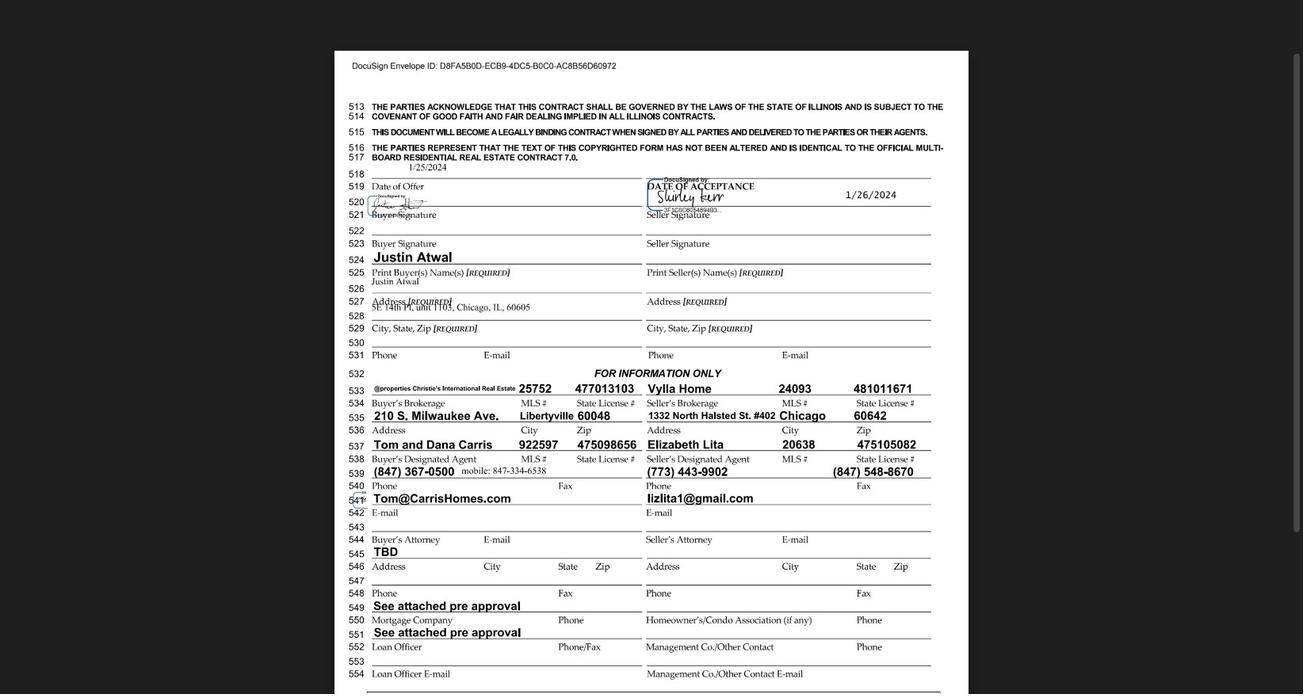 Task type: describe. For each thing, give the bounding box(es) containing it.
zoom in image
[[733, 658, 752, 677]]

showing viewer. element
[[0, 0, 1303, 694]]

fit to width image
[[701, 658, 720, 677]]

page 1 of 1 element
[[544, 650, 661, 685]]

quick sharing actions image
[[1217, 25, 1223, 28]]



Task type: locate. For each thing, give the bounding box(es) containing it.
Page is 1 text field
[[587, 661, 614, 675]]

document inside 'showing viewer.' element
[[334, 51, 969, 694]]

pdf icon image
[[18, 18, 32, 32]]

document
[[334, 51, 969, 694]]

zoom out image
[[669, 658, 688, 677]]

application
[[0, 0, 1303, 694]]



Task type: vqa. For each thing, say whether or not it's contained in the screenshot.
Showing Viewer. element
yes



